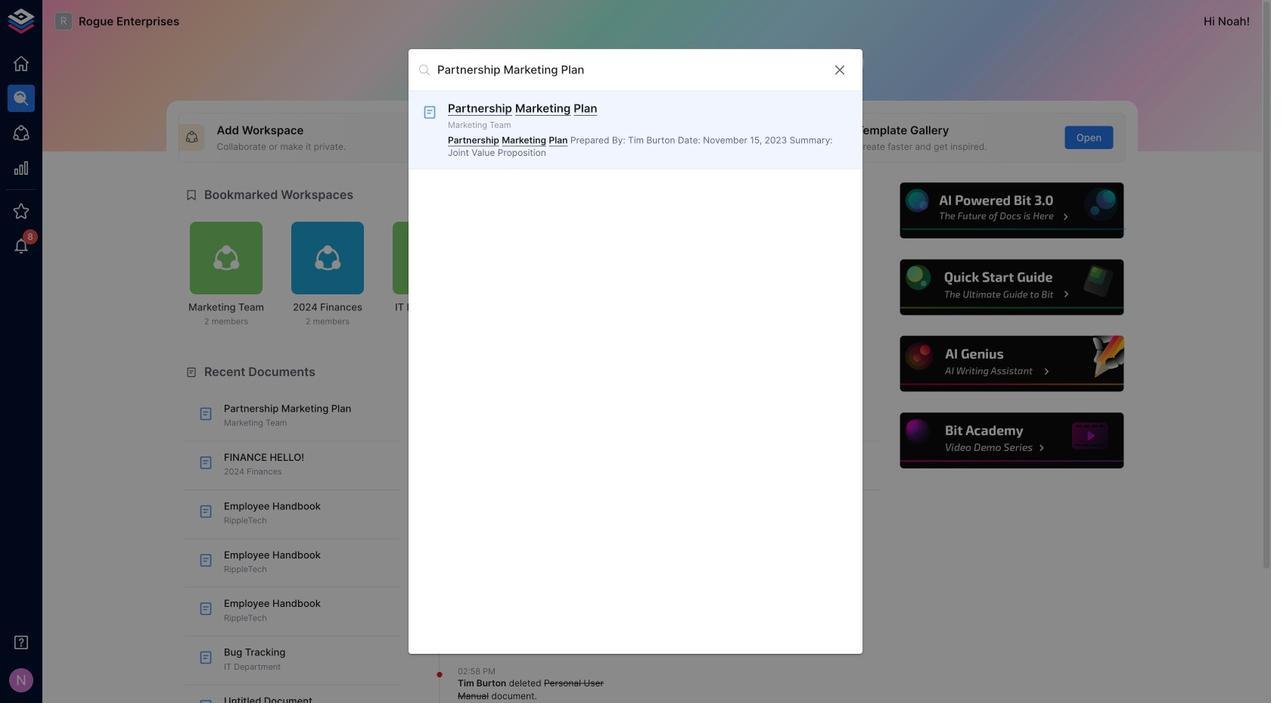 Task type: describe. For each thing, give the bounding box(es) containing it.
3 help image from the top
[[899, 334, 1127, 394]]

Search documents, folders and workspaces... text field
[[438, 58, 821, 82]]

2 help image from the top
[[899, 257, 1127, 317]]



Task type: locate. For each thing, give the bounding box(es) containing it.
4 help image from the top
[[899, 411, 1127, 471]]

help image
[[899, 181, 1127, 241], [899, 257, 1127, 317], [899, 334, 1127, 394], [899, 411, 1127, 471]]

dialog
[[409, 49, 863, 654]]

1 help image from the top
[[899, 181, 1127, 241]]



Task type: vqa. For each thing, say whether or not it's contained in the screenshot.
second Remove Bookmark icon from the bottom of the page
no



